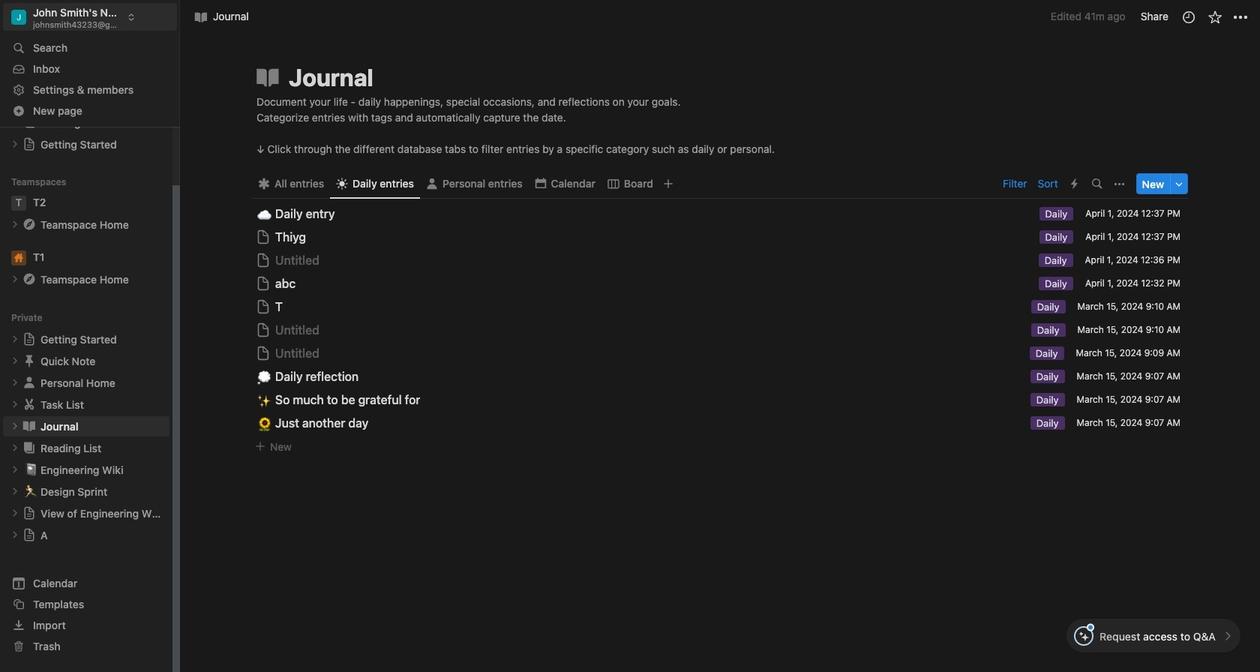 Task type: describe. For each thing, give the bounding box(es) containing it.
4 open image from the top
[[11, 335, 20, 344]]

6 open image from the top
[[11, 530, 20, 539]]

7 open image from the top
[[11, 487, 20, 496]]

favorite image
[[1207, 9, 1222, 24]]

💭 image
[[257, 367, 272, 386]]

updates image
[[1181, 9, 1196, 24]]

✨ image
[[257, 391, 272, 409]]

create and view automations image
[[1071, 179, 1078, 189]]

🏃 image
[[24, 482, 38, 500]]

2 open image from the top
[[11, 422, 20, 431]]

5 open image from the top
[[11, 509, 20, 518]]

1 open image from the top
[[11, 400, 20, 409]]



Task type: vqa. For each thing, say whether or not it's contained in the screenshot.
seventh Open image from the top
yes



Task type: locate. For each thing, give the bounding box(es) containing it.
3 open image from the top
[[11, 443, 20, 452]]

☁️ image
[[257, 205, 272, 223]]

1 horizontal spatial tab
[[601, 174, 659, 195]]

3 open image from the top
[[11, 275, 20, 284]]

t image
[[11, 196, 26, 211]]

6 open image from the top
[[11, 378, 20, 387]]

2 tab from the left
[[601, 174, 659, 195]]

2 open image from the top
[[11, 220, 20, 229]]

🌻 image
[[257, 414, 272, 433]]

1 open image from the top
[[11, 140, 20, 149]]

5 open image from the top
[[11, 356, 20, 365]]

📓 image
[[24, 461, 38, 478]]

0 horizontal spatial tab
[[252, 174, 330, 195]]

1 tab from the left
[[252, 174, 330, 195]]

change page icon image
[[254, 64, 281, 91], [23, 137, 36, 151], [22, 217, 37, 232], [22, 272, 37, 287], [23, 332, 36, 346], [22, 353, 37, 368], [22, 375, 37, 390], [22, 397, 37, 412], [22, 419, 37, 434], [22, 440, 37, 455], [23, 506, 36, 520], [23, 528, 36, 542]]

4 open image from the top
[[11, 465, 20, 474]]

tab list
[[252, 169, 998, 199]]

open image
[[11, 140, 20, 149], [11, 220, 20, 229], [11, 275, 20, 284], [11, 335, 20, 344], [11, 356, 20, 365], [11, 378, 20, 387], [11, 487, 20, 496]]

tab
[[252, 174, 330, 195], [601, 174, 659, 195]]

open image
[[11, 400, 20, 409], [11, 422, 20, 431], [11, 443, 20, 452], [11, 465, 20, 474], [11, 509, 20, 518], [11, 530, 20, 539]]



